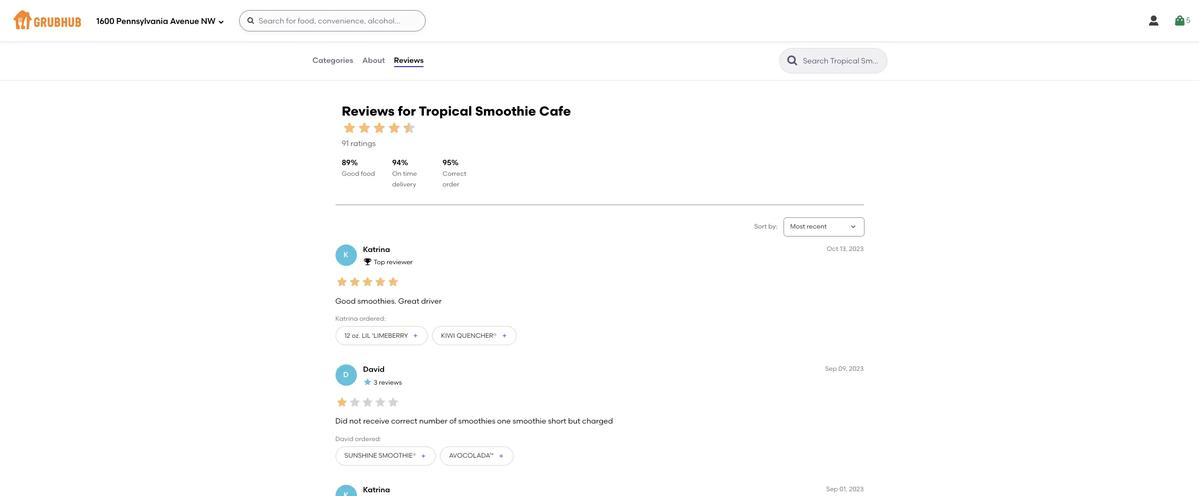 Task type: locate. For each thing, give the bounding box(es) containing it.
0 vertical spatial ordered:
[[360, 315, 386, 322]]

$2.99
[[518, 45, 533, 53]]

1 vertical spatial david
[[335, 435, 353, 443]]

ratings right 249
[[466, 48, 491, 57]]

ordered: for not
[[355, 435, 381, 443]]

plus icon image inside avocolada™ button
[[498, 453, 504, 459]]

not
[[349, 417, 361, 426]]

delivery down time
[[392, 181, 416, 188]]

1 vertical spatial reviews
[[342, 104, 395, 119]]

2023 right the "01,"
[[849, 485, 864, 493]]

12 oz. lil 'limeberry button
[[335, 326, 428, 345]]

2 horizontal spatial min
[[728, 36, 740, 44]]

ratings right 7
[[656, 48, 682, 57]]

1 horizontal spatial 20–35
[[708, 36, 727, 44]]

delivery right the $1.99
[[724, 45, 748, 53]]

2 vertical spatial katrina
[[363, 485, 390, 494]]

delivery for 20–35 min $0.99 delivery
[[345, 45, 369, 53]]

1 vertical spatial 2023
[[849, 365, 864, 373]]

0 vertical spatial good
[[342, 170, 359, 177]]

katrina up top on the left
[[363, 245, 390, 254]]

20–35 for $0.99
[[327, 36, 346, 44]]

kiwi
[[441, 332, 455, 339]]

1 min from the left
[[348, 36, 359, 44]]

2023
[[849, 245, 864, 252], [849, 365, 864, 373], [849, 485, 864, 493]]

3 reviews
[[374, 379, 402, 386]]

smoothie®
[[379, 452, 416, 459]]

2023 right 09,
[[849, 365, 864, 373]]

0 horizontal spatial min
[[348, 36, 359, 44]]

kiwi quencher® button
[[432, 326, 517, 345]]

trophy icon image
[[363, 257, 372, 266]]

2023 right 13,
[[849, 245, 864, 252]]

2 min from the left
[[538, 36, 550, 44]]

star icon image
[[449, 36, 457, 44], [457, 36, 466, 44], [466, 36, 474, 44], [474, 36, 483, 44], [483, 36, 491, 44], [639, 36, 647, 44], [647, 36, 656, 44], [656, 36, 665, 44], [665, 36, 673, 44], [665, 36, 673, 44], [673, 36, 682, 44], [342, 120, 357, 135], [357, 120, 372, 135], [372, 120, 387, 135], [387, 120, 402, 135], [402, 120, 416, 135], [402, 120, 416, 135], [335, 276, 348, 289], [348, 276, 361, 289], [361, 276, 374, 289], [374, 276, 387, 289], [387, 276, 399, 289], [363, 378, 372, 386], [335, 396, 348, 409], [348, 396, 361, 409], [361, 396, 374, 409], [374, 396, 387, 409], [387, 396, 399, 409]]

249
[[452, 48, 464, 57]]

ordered: up sunshine
[[355, 435, 381, 443]]

1600
[[96, 16, 114, 26]]

2 horizontal spatial svg image
[[1148, 14, 1160, 27]]

cafe
[[539, 104, 571, 119]]

top
[[374, 259, 385, 266]]

plus icon image inside kiwi quencher® button
[[501, 333, 508, 339]]

7
[[651, 48, 655, 57]]

Search for food, convenience, alcohol... search field
[[239, 10, 426, 31]]

main navigation navigation
[[0, 0, 1199, 42]]

0 vertical spatial 2023
[[849, 245, 864, 252]]

svg image
[[1148, 14, 1160, 27], [247, 17, 255, 25], [218, 18, 224, 25]]

plus icon image for kiwi quencher®
[[501, 333, 508, 339]]

subscription pass image
[[327, 22, 338, 31]]

91 ratings
[[342, 139, 376, 148]]

0 vertical spatial reviews
[[394, 56, 424, 65]]

plus icon image inside sunshine smoothie® button
[[420, 453, 427, 459]]

'limeberry
[[372, 332, 408, 339]]

katrina down sunshine smoothie®
[[363, 485, 390, 494]]

12
[[344, 332, 350, 339]]

reviews button
[[394, 42, 424, 80]]

$0.99
[[327, 45, 343, 53]]

of
[[449, 417, 457, 426]]

reviews for reviews for tropical smoothie cafe
[[342, 104, 395, 119]]

delivery
[[345, 45, 369, 53], [535, 45, 559, 53], [724, 45, 748, 53], [392, 181, 416, 188]]

0 horizontal spatial 20–35
[[327, 36, 346, 44]]

but
[[568, 417, 581, 426]]

katrina up 12
[[335, 315, 358, 322]]

249 ratings
[[452, 48, 491, 57]]

on
[[392, 170, 402, 177]]

plus icon image right "'limeberry" on the left
[[412, 333, 419, 339]]

reviews up 91 ratings
[[342, 104, 395, 119]]

delivery for 94 on time delivery
[[392, 181, 416, 188]]

driver
[[421, 297, 442, 306]]

kiwi quencher®
[[441, 332, 497, 339]]

number
[[419, 417, 448, 426]]

2 vertical spatial 2023
[[849, 485, 864, 493]]

plus icon image
[[412, 333, 419, 339], [501, 333, 508, 339], [420, 453, 427, 459], [498, 453, 504, 459]]

Sort by: field
[[790, 222, 827, 232]]

bagels
[[342, 23, 363, 30]]

3 min from the left
[[728, 36, 740, 44]]

plus icon image right quencher®
[[501, 333, 508, 339]]

good smoothies. great driver
[[335, 297, 442, 306]]

0 vertical spatial sep
[[825, 365, 837, 373]]

0 vertical spatial david
[[363, 365, 385, 374]]

20–35 for $1.99
[[708, 36, 727, 44]]

david
[[363, 365, 385, 374], [335, 435, 353, 443]]

good up katrina ordered:
[[335, 297, 356, 306]]

reviewer
[[387, 259, 413, 266]]

reviews
[[394, 56, 424, 65], [342, 104, 395, 119]]

95 correct order
[[443, 158, 467, 188]]

ratings
[[850, 36, 872, 44], [466, 48, 491, 57], [656, 48, 682, 57], [351, 139, 376, 148]]

delivery inside 94 on time delivery
[[392, 181, 416, 188]]

plus icon image right avocolada™
[[498, 453, 504, 459]]

ordered: up 12 oz. lil 'limeberry
[[360, 315, 386, 322]]

20–35 up $0.99
[[327, 36, 346, 44]]

3 2023 from the top
[[849, 485, 864, 493]]

1 vertical spatial katrina
[[335, 315, 358, 322]]

1 vertical spatial good
[[335, 297, 356, 306]]

1 vertical spatial sep
[[826, 485, 838, 493]]

2 20–35 from the left
[[708, 36, 727, 44]]

sort
[[755, 223, 767, 230]]

min
[[348, 36, 359, 44], [538, 36, 550, 44], [728, 36, 740, 44]]

david down did
[[335, 435, 353, 443]]

94 on time delivery
[[392, 158, 417, 188]]

reviews inside button
[[394, 56, 424, 65]]

min for 7 ratings
[[538, 36, 550, 44]]

for
[[398, 104, 416, 119]]

delivery inside 20–35 min $0.99 delivery
[[345, 45, 369, 53]]

1 horizontal spatial david
[[363, 365, 385, 374]]

sep left 09,
[[825, 365, 837, 373]]

david up the 3
[[363, 365, 385, 374]]

reviews
[[379, 379, 402, 386]]

oct 13, 2023
[[827, 245, 864, 252]]

2 2023 from the top
[[849, 365, 864, 373]]

good down 89
[[342, 170, 359, 177]]

1 vertical spatial ordered:
[[355, 435, 381, 443]]

pennsylvania
[[116, 16, 168, 26]]

sep left the "01,"
[[826, 485, 838, 493]]

oz.
[[352, 332, 360, 339]]

sep
[[825, 365, 837, 373], [826, 485, 838, 493]]

avocolada™ button
[[440, 446, 514, 466]]

plus icon image for avocolada™
[[498, 453, 504, 459]]

katrina
[[363, 245, 390, 254], [335, 315, 358, 322], [363, 485, 390, 494]]

sunshine smoothie®
[[344, 452, 416, 459]]

1 horizontal spatial min
[[538, 36, 550, 44]]

1 2023 from the top
[[849, 245, 864, 252]]

delivery right '$2.99'
[[535, 45, 559, 53]]

1 20–35 from the left
[[327, 36, 346, 44]]

ratings right 91
[[351, 139, 376, 148]]

good
[[342, 170, 359, 177], [335, 297, 356, 306]]

delivery inside 30–40 min $2.99 delivery
[[535, 45, 559, 53]]

ordered:
[[360, 315, 386, 322], [355, 435, 381, 443]]

reviews right about
[[394, 56, 424, 65]]

30–40 min $2.99 delivery
[[518, 36, 559, 53]]

plus icon image for 12 oz. lil 'limeberry
[[412, 333, 419, 339]]

top reviewer
[[374, 259, 413, 266]]

smoothies.
[[358, 297, 397, 306]]

0 horizontal spatial david
[[335, 435, 353, 443]]

did
[[335, 417, 348, 426]]

20–35 inside 20–35 min $0.99 delivery
[[327, 36, 346, 44]]

20–35 up the $1.99
[[708, 36, 727, 44]]

ordered: for smoothies.
[[360, 315, 386, 322]]

plus icon image inside the 12 oz. lil 'limeberry button
[[412, 333, 419, 339]]

09,
[[839, 365, 848, 373]]

0 vertical spatial katrina
[[363, 245, 390, 254]]

food
[[361, 170, 375, 177]]

min inside 20–35 min $0.99 delivery
[[348, 36, 359, 44]]

20–35 inside 20–35 min $1.99 delivery
[[708, 36, 727, 44]]

receive
[[363, 417, 389, 426]]

min inside 30–40 min $2.99 delivery
[[538, 36, 550, 44]]

about button
[[362, 42, 386, 80]]

most recent
[[790, 223, 827, 230]]

delivery inside 20–35 min $1.99 delivery
[[724, 45, 748, 53]]

plus icon image right smoothie®
[[420, 453, 427, 459]]

reviews for reviews
[[394, 56, 424, 65]]

delivery up about
[[345, 45, 369, 53]]

most
[[790, 223, 805, 230]]



Task type: vqa. For each thing, say whether or not it's contained in the screenshot.
the 'number'
yes



Task type: describe. For each thing, give the bounding box(es) containing it.
ratings for 249 ratings
[[466, 48, 491, 57]]

great
[[398, 297, 419, 306]]

smoothie
[[513, 417, 546, 426]]

20–35 min $1.99 delivery
[[708, 36, 748, 53]]

91
[[342, 139, 349, 148]]

quencher®
[[457, 332, 497, 339]]

1600 pennsylvania avenue nw
[[96, 16, 216, 26]]

sep 01, 2023
[[826, 485, 864, 493]]

avenue
[[170, 16, 199, 26]]

89 good food
[[342, 158, 375, 177]]

time
[[403, 170, 417, 177]]

ratings for 91 ratings
[[351, 139, 376, 148]]

wawa link
[[327, 8, 491, 20]]

smoothie
[[475, 104, 536, 119]]

sunshine
[[344, 452, 377, 459]]

0 horizontal spatial svg image
[[218, 18, 224, 25]]

2023 for good smoothies. great driver
[[849, 245, 864, 252]]

lil
[[362, 332, 371, 339]]

13,
[[840, 245, 848, 252]]

01,
[[840, 485, 848, 493]]

89
[[342, 158, 351, 167]]

correct
[[443, 170, 467, 177]]

nw
[[201, 16, 216, 26]]

94
[[392, 158, 401, 167]]

david ordered:
[[335, 435, 381, 443]]

reviews for tropical smoothie cafe
[[342, 104, 571, 119]]

ratings for 7 ratings
[[656, 48, 682, 57]]

$1.99
[[708, 45, 723, 53]]

david for david
[[363, 365, 385, 374]]

by:
[[769, 223, 778, 230]]

did not receive correct number of smoothies   one smoothie short but charged
[[335, 417, 613, 426]]

one
[[497, 417, 511, 426]]

7 ratings
[[651, 48, 682, 57]]

not
[[812, 36, 824, 44]]

smoothies
[[458, 417, 496, 426]]

ratings right enough
[[850, 36, 872, 44]]

sort by:
[[755, 223, 778, 230]]

12 oz. lil 'limeberry
[[344, 332, 408, 339]]

not enough ratings
[[812, 36, 872, 44]]

correct
[[391, 417, 418, 426]]

sep 09, 2023
[[825, 365, 864, 373]]

recent
[[807, 223, 827, 230]]

delivery for 20–35 min $1.99 delivery
[[724, 45, 748, 53]]

katrina ordered:
[[335, 315, 386, 322]]

oct
[[827, 245, 839, 252]]

2023 for did not receive correct number of smoothies   one smoothie short but charged
[[849, 365, 864, 373]]

20–35 min $0.99 delivery
[[327, 36, 369, 53]]

5 button
[[1174, 11, 1191, 30]]

95
[[443, 158, 452, 167]]

categories
[[313, 56, 353, 65]]

d
[[343, 370, 349, 379]]

tropical
[[419, 104, 472, 119]]

david for david ordered:
[[335, 435, 353, 443]]

caret down icon image
[[849, 223, 858, 231]]

Search Tropical Smoothie Cafe  search field
[[802, 56, 884, 66]]

charged
[[582, 417, 613, 426]]

svg image
[[1174, 14, 1186, 27]]

sep for katrina
[[826, 485, 838, 493]]

enough
[[825, 36, 849, 44]]

katrina for sep 01, 2023
[[363, 485, 390, 494]]

3
[[374, 379, 378, 386]]

30–40
[[518, 36, 537, 44]]

order
[[443, 181, 459, 188]]

avocolada™
[[449, 452, 494, 459]]

good inside 89 good food
[[342, 170, 359, 177]]

short
[[548, 417, 566, 426]]

wawa
[[327, 8, 354, 19]]

k
[[344, 250, 349, 259]]

5
[[1186, 16, 1191, 25]]

sep for david
[[825, 365, 837, 373]]

min inside 20–35 min $1.99 delivery
[[728, 36, 740, 44]]

about
[[362, 56, 385, 65]]

categories button
[[312, 42, 354, 80]]

sunshine smoothie® button
[[335, 446, 436, 466]]

min for 249 ratings
[[348, 36, 359, 44]]

delivery for 30–40 min $2.99 delivery
[[535, 45, 559, 53]]

plus icon image for sunshine smoothie®
[[420, 453, 427, 459]]

katrina for oct 13, 2023
[[363, 245, 390, 254]]

1 horizontal spatial svg image
[[247, 17, 255, 25]]

search icon image
[[786, 54, 799, 67]]



